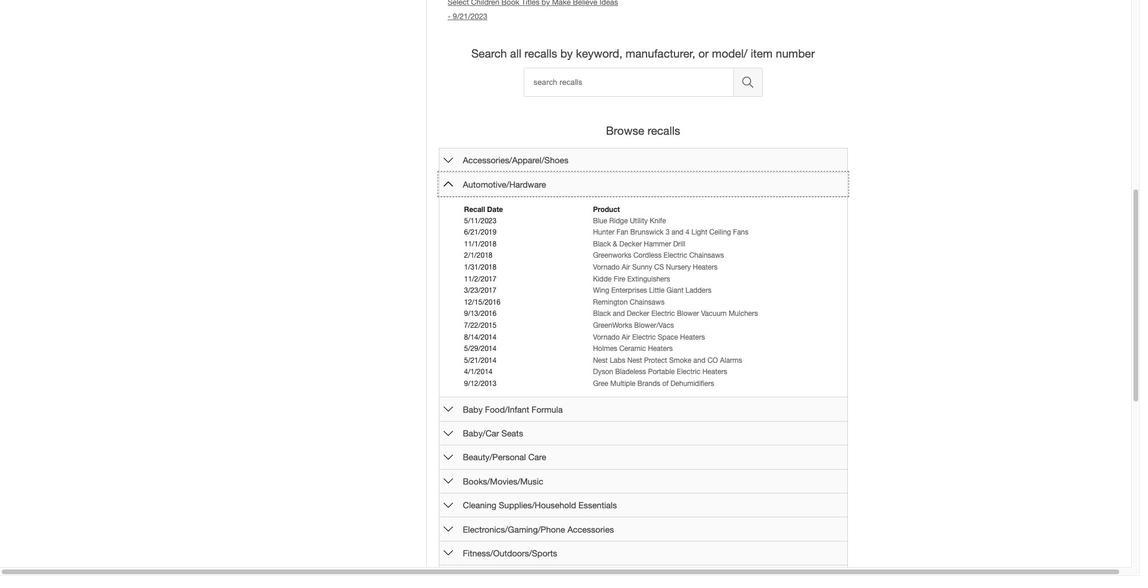 Task type: vqa. For each thing, say whether or not it's contained in the screenshot.
Can a Target team member discount be used when requesting a price match?
no



Task type: describe. For each thing, give the bounding box(es) containing it.
wing enterprises little giant ladders link
[[593, 286, 712, 295]]

heaters up ladders
[[693, 263, 718, 271]]

electric up nursery
[[664, 251, 687, 260]]

circle arrow e image for cleaning supplies/household essentials
[[443, 500, 453, 510]]

ridge
[[609, 217, 628, 225]]

decker for electric
[[627, 310, 650, 318]]

remington
[[593, 298, 628, 306]]

date
[[487, 205, 503, 214]]

baby food/infant formula link
[[463, 404, 563, 414]]

fans
[[733, 228, 749, 236]]

row containing 2/1/2018
[[463, 250, 832, 262]]

utility
[[630, 217, 648, 225]]

nursery
[[666, 263, 691, 271]]

circle arrow e image for fitness/outdoors/sports
[[443, 548, 453, 558]]

blower
[[677, 310, 699, 318]]

alarms
[[720, 356, 742, 364]]

blue ridge utility knife
[[593, 217, 666, 225]]

item
[[751, 47, 773, 60]]

dyson bladeless portable electric heaters link
[[593, 368, 727, 376]]

electronics/gaming/phone accessories
[[463, 524, 614, 534]]

row containing 9/13/2016
[[463, 308, 832, 320]]

1 vertical spatial and
[[613, 310, 625, 318]]

hammer
[[644, 240, 671, 248]]

recall date
[[464, 205, 503, 214]]

heaters down blower
[[680, 333, 705, 341]]

beauty/personal care link
[[463, 452, 546, 462]]

accessories/apparel/shoes
[[463, 155, 569, 165]]

0 vertical spatial recalls
[[525, 47, 557, 60]]

select
[[448, 0, 469, 6]]

bladeless
[[615, 368, 646, 376]]

circle arrow e image for accessories/apparel/shoes
[[443, 156, 453, 165]]

search all recalls by keyword, manufacturer, or model/ item number
[[471, 47, 815, 60]]

-
[[448, 12, 451, 21]]

kidde fire extinguishers link
[[593, 275, 670, 283]]

electric down blower/vacs
[[632, 333, 656, 341]]

cleaning supplies/household essentials
[[463, 500, 617, 510]]

row containing 12/15/2016
[[463, 297, 832, 308]]

1 horizontal spatial and
[[672, 228, 684, 236]]

browse
[[606, 124, 644, 137]]

food/infant
[[485, 404, 529, 414]]

5/11/2023
[[464, 217, 497, 225]]

recall
[[464, 205, 485, 214]]

decker for hammer
[[619, 240, 642, 248]]

holmes
[[593, 345, 617, 353]]

gree
[[593, 379, 608, 388]]

5/21/2014
[[464, 356, 497, 364]]

kidde fire extinguishers
[[593, 275, 670, 283]]

supplies/household
[[499, 500, 576, 510]]

black for black and decker electric blower vacuum mulchers
[[593, 310, 611, 318]]

multiple
[[610, 379, 636, 388]]

row containing 5/11/2023
[[463, 215, 832, 227]]

mulchers
[[729, 310, 758, 318]]

hunter fan brunswick 3 and 4 light ceiling fans link
[[593, 228, 749, 236]]

circle arrow e image for books/movies/music
[[443, 476, 453, 486]]

select children book titles by make believe ideas - 9/21/2023
[[448, 0, 618, 21]]

by inside select children book titles by make believe ideas - 9/21/2023
[[542, 0, 550, 6]]

knife
[[650, 217, 666, 225]]

hunter
[[593, 228, 615, 236]]

fitness/outdoors/sports
[[463, 548, 557, 558]]

light
[[692, 228, 707, 236]]

smoke
[[669, 356, 692, 364]]

5/29/2014
[[464, 345, 497, 353]]

co
[[708, 356, 718, 364]]

baby/car seats link
[[463, 428, 523, 438]]

accessories/apparel/shoes link
[[463, 155, 569, 165]]

heaters up protect
[[648, 345, 673, 353]]

holmes ceramic heaters link
[[593, 345, 673, 353]]

greenworks
[[593, 251, 632, 260]]

make
[[552, 0, 571, 6]]

baby/car seats
[[463, 428, 523, 438]]

9/13/2016
[[464, 310, 497, 318]]

circle arrow s image
[[443, 180, 453, 189]]

nest labs nest protect smoke and co alarms
[[593, 356, 742, 364]]

fitness/outdoors/sports link
[[463, 548, 557, 558]]

row containing 5/21/2014
[[463, 355, 832, 367]]

2/1/2018
[[464, 251, 493, 260]]

vornado air electric space heaters
[[593, 333, 705, 341]]

row containing 1/31/2018
[[463, 262, 832, 274]]

titles
[[522, 0, 540, 6]]

dyson
[[593, 368, 613, 376]]

electric up blower/vacs
[[651, 310, 675, 318]]

ladders
[[686, 286, 712, 295]]

air for electric
[[622, 333, 630, 341]]

6/21/2019
[[464, 228, 497, 236]]

greenworks blower/vacs link
[[593, 321, 674, 330]]

formula
[[532, 404, 563, 414]]

electronics/gaming/phone
[[463, 524, 565, 534]]

11/2/2017
[[464, 275, 497, 283]]

row containing 4/1/2014
[[463, 367, 832, 378]]

wing enterprises little giant ladders
[[593, 286, 712, 295]]

cs
[[654, 263, 664, 271]]

2 horizontal spatial and
[[694, 356, 706, 364]]

vornado air sunny cs nursery heaters
[[593, 263, 718, 271]]

heaters down the co
[[703, 368, 727, 376]]

cleaning
[[463, 500, 497, 510]]

giant
[[667, 286, 684, 295]]

electric up dehumidifiers
[[677, 368, 701, 376]]

brunswick
[[630, 228, 664, 236]]

circle arrow e image for beauty/personal care
[[443, 453, 453, 462]]



Task type: locate. For each thing, give the bounding box(es) containing it.
1 vertical spatial decker
[[627, 310, 650, 318]]

5 row from the top
[[463, 262, 832, 274]]

0 horizontal spatial chainsaws
[[630, 298, 665, 306]]

0 horizontal spatial by
[[542, 0, 550, 6]]

1 vertical spatial vornado
[[593, 333, 620, 341]]

keyword,
[[576, 47, 623, 60]]

9/21/2023
[[453, 12, 488, 21]]

book
[[502, 0, 519, 6]]

vornado up kidde
[[593, 263, 620, 271]]

2 circle arrow e image from the top
[[443, 429, 453, 438]]

decker up greenworks blower/vacs link
[[627, 310, 650, 318]]

row up black & decker hammer drill link
[[463, 227, 832, 239]]

recalls right browse
[[648, 124, 680, 137]]

vornado
[[593, 263, 620, 271], [593, 333, 620, 341]]

vornado up holmes
[[593, 333, 620, 341]]

1 vertical spatial chainsaws
[[630, 298, 665, 306]]

row down wing enterprises little giant ladders
[[463, 297, 832, 308]]

1 vertical spatial air
[[622, 333, 630, 341]]

row down the extinguishers at the right top
[[463, 285, 832, 297]]

black down remington
[[593, 310, 611, 318]]

12 row from the top
[[463, 343, 832, 355]]

row containing 5/29/2014
[[463, 343, 832, 355]]

by left keyword,
[[560, 47, 573, 60]]

and left the co
[[694, 356, 706, 364]]

books/movies/music
[[463, 476, 543, 486]]

row up vornado air electric space heaters link
[[463, 320, 832, 332]]

row down vornado air electric space heaters link
[[463, 343, 832, 355]]

automotive/hardware link
[[463, 179, 546, 189]]

blue ridge utility knife link
[[593, 217, 666, 225]]

1 row from the top
[[463, 215, 832, 227]]

ideas
[[600, 0, 618, 6]]

3 circle arrow e image from the top
[[443, 453, 453, 462]]

believe
[[573, 0, 598, 6]]

row containing 11/2/2017
[[463, 274, 832, 285]]

12/15/2016
[[464, 298, 501, 306]]

black & decker hammer drill link
[[593, 240, 685, 248]]

care
[[528, 452, 546, 462]]

0 vertical spatial decker
[[619, 240, 642, 248]]

3 row from the top
[[463, 239, 832, 250]]

7/22/2015
[[464, 321, 497, 330]]

row containing 6/21/2019
[[463, 227, 832, 239]]

row down blower/vacs
[[463, 332, 832, 343]]

0 vertical spatial by
[[542, 0, 550, 6]]

1 vornado from the top
[[593, 263, 620, 271]]

11/1/2018
[[464, 240, 497, 248]]

remington chainsaws
[[593, 298, 665, 306]]

air
[[622, 263, 630, 271], [622, 333, 630, 341]]

1 vertical spatial by
[[560, 47, 573, 60]]

1 horizontal spatial chainsaws
[[689, 251, 724, 260]]

and
[[672, 228, 684, 236], [613, 310, 625, 318], [694, 356, 706, 364]]

holmes ceramic heaters
[[593, 345, 673, 353]]

essentials
[[579, 500, 617, 510]]

electric
[[664, 251, 687, 260], [651, 310, 675, 318], [632, 333, 656, 341], [677, 368, 701, 376]]

6 row from the top
[[463, 274, 832, 285]]

row containing 3/23/2017
[[463, 285, 832, 297]]

heaters
[[693, 263, 718, 271], [680, 333, 705, 341], [648, 345, 673, 353], [703, 368, 727, 376]]

children
[[471, 0, 499, 6]]

chainsaws down wing enterprises little giant ladders
[[630, 298, 665, 306]]

recalls right all
[[525, 47, 557, 60]]

circle arrow e image
[[443, 405, 453, 414], [443, 500, 453, 510], [443, 524, 453, 534]]

2 vertical spatial and
[[694, 356, 706, 364]]

circle arrow e image for baby food/infant formula
[[443, 405, 453, 414]]

browse recalls
[[606, 124, 680, 137]]

row down the dyson bladeless portable electric heaters link
[[463, 378, 832, 390]]

7 row from the top
[[463, 285, 832, 297]]

blue
[[593, 217, 607, 225]]

vacuum
[[701, 310, 727, 318]]

circle arrow e image for electronics/gaming/phone accessories
[[443, 524, 453, 534]]

row up cordless
[[463, 239, 832, 250]]

2 nest from the left
[[627, 356, 642, 364]]

row containing 9/12/2013
[[463, 378, 832, 390]]

2 vornado from the top
[[593, 333, 620, 341]]

enterprises
[[611, 286, 647, 295]]

dyson bladeless portable electric heaters
[[593, 368, 727, 376]]

13 row from the top
[[463, 355, 832, 367]]

0 vertical spatial black
[[593, 240, 611, 248]]

and up greenworks
[[613, 310, 625, 318]]

air for sunny
[[622, 263, 630, 271]]

1 horizontal spatial nest
[[627, 356, 642, 364]]

hunter fan brunswick 3 and 4 light ceiling fans
[[593, 228, 749, 236]]

row containing 8/14/2014
[[463, 332, 832, 343]]

1 vertical spatial black
[[593, 310, 611, 318]]

9 row from the top
[[463, 308, 832, 320]]

1 black from the top
[[593, 240, 611, 248]]

nest down holmes ceramic heaters link
[[627, 356, 642, 364]]

1 horizontal spatial by
[[560, 47, 573, 60]]

4 circle arrow e image from the top
[[443, 476, 453, 486]]

or
[[699, 47, 709, 60]]

3
[[666, 228, 670, 236]]

5 circle arrow e image from the top
[[443, 548, 453, 558]]

beauty/personal care
[[463, 452, 546, 462]]

greenworks
[[593, 321, 632, 330]]

drill
[[673, 240, 685, 248]]

black
[[593, 240, 611, 248], [593, 310, 611, 318]]

fan
[[617, 228, 629, 236]]

row up wing enterprises little giant ladders link
[[463, 274, 832, 285]]

by
[[542, 0, 550, 6], [560, 47, 573, 60]]

None image field
[[734, 68, 763, 97]]

15 row from the top
[[463, 378, 832, 390]]

2 row from the top
[[463, 227, 832, 239]]

1 circle arrow e image from the top
[[443, 156, 453, 165]]

black & decker hammer drill
[[593, 240, 685, 248]]

1 nest from the left
[[593, 356, 608, 364]]

ceiling
[[709, 228, 731, 236]]

books/movies/music link
[[463, 476, 543, 486]]

1 vertical spatial recalls
[[648, 124, 680, 137]]

2 black from the top
[[593, 310, 611, 318]]

vornado for vornado air sunny cs nursery heaters
[[593, 263, 620, 271]]

3 circle arrow e image from the top
[[443, 524, 453, 534]]

11 row from the top
[[463, 332, 832, 343]]

row up "brunswick"
[[463, 215, 832, 227]]

greenworks cordless electric chainsaws
[[593, 251, 724, 260]]

air up ceramic
[[622, 333, 630, 341]]

circle arrow e image for baby/car seats
[[443, 429, 453, 438]]

1 vertical spatial circle arrow e image
[[443, 500, 453, 510]]

0 horizontal spatial and
[[613, 310, 625, 318]]

chainsaws
[[689, 251, 724, 260], [630, 298, 665, 306]]

0 horizontal spatial recalls
[[525, 47, 557, 60]]

by right titles
[[542, 0, 550, 6]]

baby/car
[[463, 428, 499, 438]]

little
[[649, 286, 665, 295]]

greenworks cordless electric chainsaws link
[[593, 251, 724, 260]]

cordless
[[634, 251, 662, 260]]

greenworks blower/vacs
[[593, 321, 674, 330]]

row containing 11/1/2018
[[463, 239, 832, 250]]

row up the dyson bladeless portable electric heaters link
[[463, 355, 832, 367]]

electronics/gaming/phone accessories link
[[463, 524, 614, 534]]

4
[[686, 228, 690, 236]]

remington chainsaws link
[[593, 298, 665, 306]]

black down hunter on the top right of the page
[[593, 240, 611, 248]]

row containing 7/22/2015
[[463, 320, 832, 332]]

0 horizontal spatial nest
[[593, 356, 608, 364]]

0 vertical spatial and
[[672, 228, 684, 236]]

vornado air electric space heaters link
[[593, 333, 705, 341]]

blower/vacs
[[634, 321, 674, 330]]

black for black & decker hammer drill
[[593, 240, 611, 248]]

4 row from the top
[[463, 250, 832, 262]]

2 circle arrow e image from the top
[[443, 500, 453, 510]]

automotive/hardware
[[463, 179, 546, 189]]

1 horizontal spatial recalls
[[648, 124, 680, 137]]

row up sunny
[[463, 250, 832, 262]]

row
[[463, 215, 832, 227], [463, 227, 832, 239], [463, 239, 832, 250], [463, 250, 832, 262], [463, 262, 832, 274], [463, 274, 832, 285], [463, 285, 832, 297], [463, 297, 832, 308], [463, 308, 832, 320], [463, 320, 832, 332], [463, 332, 832, 343], [463, 343, 832, 355], [463, 355, 832, 367], [463, 367, 832, 378], [463, 378, 832, 390]]

0 vertical spatial chainsaws
[[689, 251, 724, 260]]

fire
[[614, 275, 625, 283]]

0 vertical spatial vornado
[[593, 263, 620, 271]]

chainsaws down light
[[689, 251, 724, 260]]

cleaning supplies/household essentials link
[[463, 500, 617, 510]]

1 air from the top
[[622, 263, 630, 271]]

air up the kidde fire extinguishers
[[622, 263, 630, 271]]

nest up dyson
[[593, 356, 608, 364]]

1 circle arrow e image from the top
[[443, 405, 453, 414]]

0 vertical spatial air
[[622, 263, 630, 271]]

nest
[[593, 356, 608, 364], [627, 356, 642, 364]]

10 row from the top
[[463, 320, 832, 332]]

black and decker electric blower vacuum mulchers link
[[593, 310, 758, 318]]

of
[[662, 379, 669, 388]]

extinguishers
[[627, 275, 670, 283]]

row up blower/vacs
[[463, 308, 832, 320]]

row up brands
[[463, 367, 832, 378]]

accessories
[[568, 524, 614, 534]]

search recalls text field
[[524, 68, 734, 97]]

manufacturer,
[[626, 47, 695, 60]]

2 vertical spatial circle arrow e image
[[443, 524, 453, 534]]

product
[[593, 205, 620, 214]]

decker down "fan"
[[619, 240, 642, 248]]

seats
[[502, 428, 523, 438]]

and left 4 on the right of page
[[672, 228, 684, 236]]

model/
[[712, 47, 748, 60]]

circle arrow e image
[[443, 156, 453, 165], [443, 429, 453, 438], [443, 453, 453, 462], [443, 476, 453, 486], [443, 548, 453, 558]]

14 row from the top
[[463, 367, 832, 378]]

number
[[776, 47, 815, 60]]

space
[[658, 333, 678, 341]]

9/12/2013
[[464, 379, 497, 388]]

vornado for vornado air electric space heaters
[[593, 333, 620, 341]]

row up the extinguishers at the right top
[[463, 262, 832, 274]]

2 air from the top
[[622, 333, 630, 341]]

8 row from the top
[[463, 297, 832, 308]]

0 vertical spatial circle arrow e image
[[443, 405, 453, 414]]

vornado air sunny cs nursery heaters link
[[593, 263, 718, 271]]



